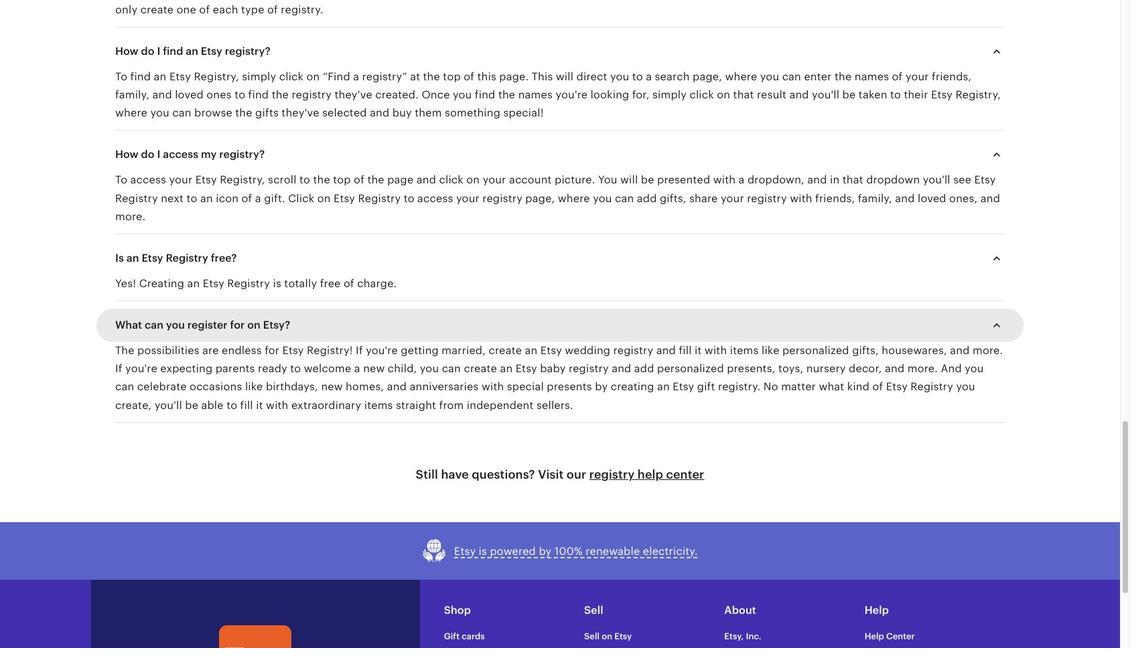 Task type: locate. For each thing, give the bounding box(es) containing it.
and
[[152, 88, 172, 101], [790, 88, 809, 101], [370, 107, 390, 119], [417, 174, 436, 187], [808, 174, 827, 187], [896, 192, 915, 205], [981, 192, 1001, 205], [657, 345, 676, 357], [950, 345, 970, 357], [612, 363, 632, 375], [885, 363, 905, 375], [387, 381, 407, 394]]

1 horizontal spatial if
[[356, 345, 363, 357]]

share
[[690, 192, 718, 205]]

0 horizontal spatial be
[[185, 399, 198, 412]]

0 vertical spatial loved
[[175, 88, 204, 101]]

more.
[[115, 210, 146, 223], [973, 345, 1003, 357], [908, 363, 938, 375]]

1 horizontal spatial family,
[[858, 192, 893, 205]]

ones
[[207, 88, 232, 101]]

they've up selected
[[335, 88, 373, 101]]

on inside dropdown button
[[247, 319, 261, 332]]

1 vertical spatial do
[[141, 148, 155, 161]]

loved left ones,
[[918, 192, 947, 205]]

a right "find
[[353, 70, 359, 83]]

the possibilities are endless for etsy registry! if you're getting married, create an etsy wedding registry and fill it with items like personalized gifts, housewares, and more. if you're expecting parents ready to welcome a new child, you can create an etsy baby registry and add personalized presents, toys, nursery decor, and more. and you can celebrate occasions like birthdays, new homes, and anniversaries with special presents by creating an etsy gift registry. no matter what kind of etsy registry you create, you'll be able to fill it with extraordinary items straight from independent sellers.
[[115, 345, 1003, 412]]

help center link
[[865, 632, 915, 642]]

1 horizontal spatial is
[[479, 545, 487, 558]]

can up create,
[[115, 381, 134, 394]]

you'll down enter
[[812, 88, 840, 101]]

1 vertical spatial i
[[157, 148, 160, 161]]

0 vertical spatial gifts,
[[660, 192, 687, 205]]

0 horizontal spatial for
[[230, 319, 245, 332]]

0 horizontal spatial page,
[[526, 192, 555, 205]]

can up anniversaries on the left bottom of the page
[[442, 363, 461, 375]]

1 vertical spatial for
[[265, 345, 280, 357]]

gift cards
[[444, 632, 485, 642]]

1 vertical spatial they've
[[282, 107, 319, 119]]

can right what
[[145, 319, 163, 332]]

registry, up icon
[[220, 174, 265, 187]]

birthdays,
[[266, 381, 318, 394]]

new down welcome
[[321, 381, 343, 394]]

registry
[[292, 88, 332, 101], [483, 192, 523, 205], [747, 192, 787, 205], [614, 345, 654, 357], [569, 363, 609, 375], [590, 468, 635, 482]]

2 vertical spatial click
[[439, 174, 464, 187]]

2 help from the top
[[865, 632, 885, 642]]

0 horizontal spatial like
[[245, 381, 263, 394]]

add
[[637, 192, 657, 205], [635, 363, 655, 375]]

registry down the 'and' at the bottom right of page
[[911, 381, 954, 394]]

0 vertical spatial to
[[115, 70, 127, 83]]

i for access
[[157, 148, 160, 161]]

is left powered
[[479, 545, 487, 558]]

page.
[[499, 70, 529, 83]]

0 horizontal spatial you'll
[[155, 399, 182, 412]]

0 horizontal spatial friends,
[[816, 192, 855, 205]]

selected
[[322, 107, 367, 119]]

1 vertical spatial personalized
[[657, 363, 724, 375]]

expecting
[[160, 363, 213, 375]]

they've right gifts
[[282, 107, 319, 119]]

top up once
[[443, 70, 461, 83]]

will right you
[[621, 174, 638, 187]]

1 vertical spatial loved
[[918, 192, 947, 205]]

1 to from the top
[[115, 70, 127, 83]]

registry down "find
[[292, 88, 332, 101]]

0 vertical spatial create
[[489, 345, 522, 357]]

0 vertical spatial help
[[865, 605, 889, 617]]

2 horizontal spatial you'll
[[923, 174, 951, 187]]

you'll inside to find an etsy registry, simply click on "find a registry" at the top of this page. this will direct you to a search page, where you can enter the names of your friends, family, and loved ones to find the registry they've created. once you find the names you're looking for, simply click on that result and you'll be taken to their etsy registry, where you can browse the gifts they've selected and buy them something special!
[[812, 88, 840, 101]]

gift cards link
[[444, 632, 485, 642]]

in
[[830, 174, 840, 187]]

for inside the possibilities are endless for etsy registry! if you're getting married, create an etsy wedding registry and fill it with items like personalized gifts, housewares, and more. if you're expecting parents ready to welcome a new child, you can create an etsy baby registry and add personalized presents, toys, nursery decor, and more. and you can celebrate occasions like birthdays, new homes, and anniversaries with special presents by creating an etsy gift registry. no matter what kind of etsy registry you create, you'll be able to fill it with extraordinary items straight from independent sellers.
[[265, 345, 280, 357]]

to inside to find an etsy registry, simply click on "find a registry" at the top of this page. this will direct you to a search page, where you can enter the names of your friends, family, and loved ones to find the registry they've created. once you find the names you're looking for, simply click on that result and you'll be taken to their etsy registry, where you can browse the gifts they've selected and buy them something special!
[[115, 70, 127, 83]]

can down you
[[615, 192, 634, 205]]

0 vertical spatial fill
[[679, 345, 692, 357]]

how for how do i find an etsy registry?
[[115, 45, 139, 57]]

a up homes,
[[354, 363, 360, 375]]

you'll
[[812, 88, 840, 101], [923, 174, 951, 187], [155, 399, 182, 412]]

1 vertical spatial friends,
[[816, 192, 855, 205]]

you'll down celebrate
[[155, 399, 182, 412]]

registry, up ones
[[194, 70, 239, 83]]

you inside to access your etsy registry, scroll to the top of the page and click on your account picture. you will be presented with a dropdown, and in that dropdown you'll see etsy registry next to an icon of a gift. click on etsy registry to access your registry page, where you can add gifts, share your registry with friends, family, and loved ones, and more.
[[593, 192, 612, 205]]

you down you
[[593, 192, 612, 205]]

once
[[422, 88, 450, 101]]

add left "share" on the top of the page
[[637, 192, 657, 205]]

2 how from the top
[[115, 148, 139, 161]]

1 horizontal spatial page,
[[693, 70, 722, 83]]

that inside to find an etsy registry, simply click on "find a registry" at the top of this page. this will direct you to a search page, where you can enter the names of your friends, family, and loved ones to find the registry they've created. once you find the names you're looking for, simply click on that result and you'll be taken to their etsy registry, where you can browse the gifts they've selected and buy them something special!
[[734, 88, 754, 101]]

0 horizontal spatial gifts,
[[660, 192, 687, 205]]

you up how do i access my registry?
[[150, 107, 169, 119]]

your inside to find an etsy registry, simply click on "find a registry" at the top of this page. this will direct you to a search page, where you can enter the names of your friends, family, and loved ones to find the registry they've created. once you find the names you're looking for, simply click on that result and you'll be taken to their etsy registry, where you can browse the gifts they've selected and buy them something special!
[[906, 70, 929, 83]]

1 do from the top
[[141, 45, 155, 57]]

click right page
[[439, 174, 464, 187]]

friends, inside to access your etsy registry, scroll to the top of the page and click on your account picture. you will be presented with a dropdown, and in that dropdown you'll see etsy registry next to an icon of a gift. click on etsy registry to access your registry page, where you can add gifts, share your registry with friends, family, and loved ones, and more.
[[816, 192, 855, 205]]

1 help from the top
[[865, 605, 889, 617]]

0 horizontal spatial it
[[256, 399, 263, 412]]

will inside to access your etsy registry, scroll to the top of the page and click on your account picture. you will be presented with a dropdown, and in that dropdown you'll see etsy registry next to an icon of a gift. click on etsy registry to access your registry page, where you can add gifts, share your registry with friends, family, and loved ones, and more.
[[621, 174, 638, 187]]

child,
[[388, 363, 417, 375]]

i
[[157, 45, 160, 57], [157, 148, 160, 161]]

my
[[201, 148, 217, 161]]

etsy inside button
[[454, 545, 476, 558]]

for
[[230, 319, 245, 332], [265, 345, 280, 357]]

you'll inside to access your etsy registry, scroll to the top of the page and click on your account picture. you will be presented with a dropdown, and in that dropdown you'll see etsy registry next to an icon of a gift. click on etsy registry to access your registry page, where you can add gifts, share your registry with friends, family, and loved ones, and more.
[[923, 174, 951, 187]]

1 vertical spatial create
[[464, 363, 497, 375]]

1 vertical spatial fill
[[240, 399, 253, 412]]

by left '100%'
[[539, 545, 552, 558]]

help up help center
[[865, 605, 889, 617]]

1 horizontal spatial click
[[439, 174, 464, 187]]

1 horizontal spatial gifts,
[[853, 345, 879, 357]]

1 vertical spatial family,
[[858, 192, 893, 205]]

like up presents, at the bottom
[[762, 345, 780, 357]]

that left result
[[734, 88, 754, 101]]

be inside to find an etsy registry, simply click on "find a registry" at the top of this page. this will direct you to a search page, where you can enter the names of your friends, family, and loved ones to find the registry they've created. once you find the names you're looking for, simply click on that result and you'll be taken to their etsy registry, where you can browse the gifts they've selected and buy them something special!
[[843, 88, 856, 101]]

you down getting
[[420, 363, 439, 375]]

create right "married," on the left of page
[[489, 345, 522, 357]]

to up the for,
[[632, 70, 643, 83]]

0 vertical spatial top
[[443, 70, 461, 83]]

see
[[954, 174, 972, 187]]

by
[[595, 381, 608, 394], [539, 545, 552, 558]]

click left "find
[[279, 70, 304, 83]]

be left the able
[[185, 399, 198, 412]]

page,
[[693, 70, 722, 83], [526, 192, 555, 205]]

1 horizontal spatial it
[[695, 345, 702, 357]]

family,
[[115, 88, 150, 101], [858, 192, 893, 205]]

married,
[[442, 345, 486, 357]]

0 vertical spatial more.
[[115, 210, 146, 223]]

2 do from the top
[[141, 148, 155, 161]]

of inside the possibilities are endless for etsy registry! if you're getting married, create an etsy wedding registry and fill it with items like personalized gifts, housewares, and more. if you're expecting parents ready to welcome a new child, you can create an etsy baby registry and add personalized presents, toys, nursery decor, and more. and you can celebrate occasions like birthdays, new homes, and anniversaries with special presents by creating an etsy gift registry. no matter what kind of etsy registry you create, you'll be able to fill it with extraordinary items straight from independent sellers.
[[873, 381, 884, 394]]

top
[[443, 70, 461, 83], [333, 174, 351, 187]]

the
[[423, 70, 440, 83], [835, 70, 852, 83], [272, 88, 289, 101], [499, 88, 516, 101], [235, 107, 252, 119], [313, 174, 330, 187], [368, 174, 385, 187]]

sellers.
[[537, 399, 574, 412]]

for inside dropdown button
[[230, 319, 245, 332]]

1 vertical spatial gifts,
[[853, 345, 879, 357]]

do for access
[[141, 148, 155, 161]]

by inside the possibilities are endless for etsy registry! if you're getting married, create an etsy wedding registry and fill it with items like personalized gifts, housewares, and more. if you're expecting parents ready to welcome a new child, you can create an etsy baby registry and add personalized presents, toys, nursery decor, and more. and you can celebrate occasions like birthdays, new homes, and anniversaries with special presents by creating an etsy gift registry. no matter what kind of etsy registry you create, you'll be able to fill it with extraordinary items straight from independent sellers.
[[595, 381, 608, 394]]

1 horizontal spatial by
[[595, 381, 608, 394]]

top left page
[[333, 174, 351, 187]]

2 to from the top
[[115, 174, 127, 187]]

be left presented
[[641, 174, 655, 187]]

this
[[477, 70, 497, 83]]

names up taken
[[855, 70, 889, 83]]

you
[[610, 70, 630, 83], [761, 70, 780, 83], [453, 88, 472, 101], [150, 107, 169, 119], [593, 192, 612, 205], [166, 319, 185, 332], [420, 363, 439, 375], [965, 363, 984, 375], [957, 381, 976, 394]]

0 vertical spatial new
[[363, 363, 385, 375]]

you're down the
[[125, 363, 157, 375]]

0 vertical spatial do
[[141, 45, 155, 57]]

to for to find an etsy registry, simply click on "find a registry" at the top of this page. this will direct you to a search page, where you can enter the names of your friends, family, and loved ones to find the registry they've created. once you find the names you're looking for, simply click on that result and you'll be taken to their etsy registry, where you can browse the gifts they've selected and buy them something special!
[[115, 70, 127, 83]]

be inside to access your etsy registry, scroll to the top of the page and click on your account picture. you will be presented with a dropdown, and in that dropdown you'll see etsy registry next to an icon of a gift. click on etsy registry to access your registry page, where you can add gifts, share your registry with friends, family, and loved ones, and more.
[[641, 174, 655, 187]]

registry, inside to access your etsy registry, scroll to the top of the page and click on your account picture. you will be presented with a dropdown, and in that dropdown you'll see etsy registry next to an icon of a gift. click on etsy registry to access your registry page, where you can add gifts, share your registry with friends, family, and loved ones, and more.
[[220, 174, 265, 187]]

registry, for to find an etsy registry, simply click on "find a registry" at the top of this page. this will direct you to a search page, where you can enter the names of your friends, family, and loved ones to find the registry they've created. once you find the names you're looking for, simply click on that result and you'll be taken to their etsy registry, where you can browse the gifts they've selected and buy them something special!
[[194, 70, 239, 83]]

for up "endless"
[[230, 319, 245, 332]]

find
[[163, 45, 183, 57], [130, 70, 151, 83], [248, 88, 269, 101], [475, 88, 496, 101]]

it
[[695, 345, 702, 357], [256, 399, 263, 412]]

it down ready
[[256, 399, 263, 412]]

you up possibilities
[[166, 319, 185, 332]]

registry down page
[[358, 192, 401, 205]]

0 horizontal spatial is
[[273, 277, 281, 290]]

1 vertical spatial like
[[245, 381, 263, 394]]

with down birthdays,
[[266, 399, 289, 412]]

by inside button
[[539, 545, 552, 558]]

0 horizontal spatial loved
[[175, 88, 204, 101]]

1 vertical spatial items
[[364, 399, 393, 412]]

registry down the dropdown,
[[747, 192, 787, 205]]

0 vertical spatial that
[[734, 88, 754, 101]]

1 horizontal spatial simply
[[653, 88, 687, 101]]

new up homes,
[[363, 363, 385, 375]]

registry left next
[[115, 192, 158, 205]]

be left taken
[[843, 88, 856, 101]]

like down ready
[[245, 381, 263, 394]]

simply up gifts
[[242, 70, 276, 83]]

you up something
[[453, 88, 472, 101]]

0 horizontal spatial family,
[[115, 88, 150, 101]]

you'll left see
[[923, 174, 951, 187]]

1 vertical spatial page,
[[526, 192, 555, 205]]

gift.
[[264, 192, 285, 205]]

ones,
[[950, 192, 978, 205]]

1 horizontal spatial personalized
[[783, 345, 850, 357]]

2 sell from the top
[[584, 632, 600, 642]]

0 vertical spatial i
[[157, 45, 160, 57]]

registry?
[[225, 45, 271, 57], [219, 148, 265, 161]]

0 vertical spatial access
[[163, 148, 198, 161]]

1 horizontal spatial you're
[[366, 345, 398, 357]]

for,
[[633, 88, 650, 101]]

page, right 'search'
[[693, 70, 722, 83]]

0 vertical spatial is
[[273, 277, 281, 290]]

1 horizontal spatial names
[[855, 70, 889, 83]]

friends,
[[932, 70, 972, 83], [816, 192, 855, 205]]

inc.
[[746, 632, 762, 642]]

registry inside dropdown button
[[166, 252, 208, 265]]

totally
[[284, 277, 317, 290]]

0 horizontal spatial top
[[333, 174, 351, 187]]

can left enter
[[783, 70, 802, 83]]

add up "creating"
[[635, 363, 655, 375]]

a left gift.
[[255, 192, 261, 205]]

registry inside the possibilities are endless for etsy registry! if you're getting married, create an etsy wedding registry and fill it with items like personalized gifts, housewares, and more. if you're expecting parents ready to welcome a new child, you can create an etsy baby registry and add personalized presents, toys, nursery decor, and more. and you can celebrate occasions like birthdays, new homes, and anniversaries with special presents by creating an etsy gift registry. no matter what kind of etsy registry you create, you'll be able to fill it with extraordinary items straight from independent sellers.
[[911, 381, 954, 394]]

to inside to access your etsy registry, scroll to the top of the page and click on your account picture. you will be presented with a dropdown, and in that dropdown you'll see etsy registry next to an icon of a gift. click on etsy registry to access your registry page, where you can add gifts, share your registry with friends, family, and loved ones, and more.
[[115, 174, 127, 187]]

page, inside to find an etsy registry, simply click on "find a registry" at the top of this page. this will direct you to a search page, where you can enter the names of your friends, family, and loved ones to find the registry they've created. once you find the names you're looking for, simply click on that result and you'll be taken to their etsy registry, where you can browse the gifts they've selected and buy them something special!
[[693, 70, 722, 83]]

you'll inside the possibilities are endless for etsy registry! if you're getting married, create an etsy wedding registry and fill it with items like personalized gifts, housewares, and more. if you're expecting parents ready to welcome a new child, you can create an etsy baby registry and add personalized presents, toys, nursery decor, and more. and you can celebrate occasions like birthdays, new homes, and anniversaries with special presents by creating an etsy gift registry. no matter what kind of etsy registry you create, you'll be able to fill it with extraordinary items straight from independent sellers.
[[155, 399, 182, 412]]

on
[[307, 70, 320, 83], [717, 88, 731, 101], [467, 174, 480, 187], [317, 192, 331, 205], [247, 319, 261, 332], [602, 632, 613, 642]]

add inside to access your etsy registry, scroll to the top of the page and click on your account picture. you will be presented with a dropdown, and in that dropdown you'll see etsy registry next to an icon of a gift. click on etsy registry to access your registry page, where you can add gifts, share your registry with friends, family, and loved ones, and more.
[[637, 192, 657, 205]]

what can you register for on etsy? button
[[103, 310, 1017, 342]]

shop
[[444, 605, 471, 617]]

top inside to find an etsy registry, simply click on "find a registry" at the top of this page. this will direct you to a search page, where you can enter the names of your friends, family, and loved ones to find the registry they've created. once you find the names you're looking for, simply click on that result and you'll be taken to their etsy registry, where you can browse the gifts they've selected and buy them something special!
[[443, 70, 461, 83]]

sell for sell
[[584, 605, 604, 617]]

2 vertical spatial you'll
[[155, 399, 182, 412]]

1 vertical spatial more.
[[973, 345, 1003, 357]]

create down "married," on the left of page
[[464, 363, 497, 375]]

1 i from the top
[[157, 45, 160, 57]]

questions?
[[472, 468, 535, 482]]

center
[[887, 632, 915, 642]]

click down 'search'
[[690, 88, 714, 101]]

friends, inside to find an etsy registry, simply click on "find a registry" at the top of this page. this will direct you to a search page, where you can enter the names of your friends, family, and loved ones to find the registry they've created. once you find the names you're looking for, simply click on that result and you'll be taken to their etsy registry, where you can browse the gifts they've selected and buy them something special!
[[932, 70, 972, 83]]

1 vertical spatial add
[[635, 363, 655, 375]]

is
[[115, 252, 124, 265]]

housewares,
[[882, 345, 948, 357]]

to down page
[[404, 192, 415, 205]]

etsy, inc.
[[725, 632, 762, 642]]

parents
[[216, 363, 255, 375]]

click
[[279, 70, 304, 83], [690, 88, 714, 101], [439, 174, 464, 187]]

help
[[865, 605, 889, 617], [865, 632, 885, 642]]

with up 'gift'
[[705, 345, 727, 357]]

will right this at top left
[[556, 70, 574, 83]]

will
[[556, 70, 574, 83], [621, 174, 638, 187]]

simply down 'search'
[[653, 88, 687, 101]]

our
[[567, 468, 587, 482]]

an
[[186, 45, 198, 57], [154, 70, 167, 83], [200, 192, 213, 205], [127, 252, 139, 265], [187, 277, 200, 290], [525, 345, 538, 357], [500, 363, 513, 375], [657, 381, 670, 394]]

0 vertical spatial friends,
[[932, 70, 972, 83]]

registry? up ones
[[225, 45, 271, 57]]

names down this at top left
[[518, 88, 553, 101]]

registry up the creating
[[166, 252, 208, 265]]

add inside the possibilities are endless for etsy registry! if you're getting married, create an etsy wedding registry and fill it with items like personalized gifts, housewares, and more. if you're expecting parents ready to welcome a new child, you can create an etsy baby registry and add personalized presents, toys, nursery decor, and more. and you can celebrate occasions like birthdays, new homes, and anniversaries with special presents by creating an etsy gift registry. no matter what kind of etsy registry you create, you'll be able to fill it with extraordinary items straight from independent sellers.
[[635, 363, 655, 375]]

the left gifts
[[235, 107, 252, 119]]

0 vertical spatial how
[[115, 45, 139, 57]]

1 horizontal spatial will
[[621, 174, 638, 187]]

registry, for to access your etsy registry, scroll to the top of the page and click on your account picture. you will be presented with a dropdown, and in that dropdown you'll see etsy registry next to an icon of a gift. click on etsy registry to access your registry page, where you can add gifts, share your registry with friends, family, and loved ones, and more.
[[220, 174, 265, 187]]

about
[[725, 605, 756, 617]]

2 horizontal spatial more.
[[973, 345, 1003, 357]]

1 vertical spatial be
[[641, 174, 655, 187]]

to up birthdays,
[[290, 363, 301, 375]]

is an etsy registry free?
[[115, 252, 237, 265]]

by left "creating"
[[595, 381, 608, 394]]

0 horizontal spatial by
[[539, 545, 552, 558]]

2 horizontal spatial be
[[843, 88, 856, 101]]

1 horizontal spatial for
[[265, 345, 280, 357]]

the
[[115, 345, 135, 357]]

1 horizontal spatial like
[[762, 345, 780, 357]]

an inside to find an etsy registry, simply click on "find a registry" at the top of this page. this will direct you to a search page, where you can enter the names of your friends, family, and loved ones to find the registry they've created. once you find the names you're looking for, simply click on that result and you'll be taken to their etsy registry, where you can browse the gifts they've selected and buy them something special!
[[154, 70, 167, 83]]

if
[[356, 345, 363, 357], [115, 363, 122, 375]]

1 vertical spatial sell
[[584, 632, 600, 642]]

if right registry!
[[356, 345, 363, 357]]

1 sell from the top
[[584, 605, 604, 617]]

have
[[441, 468, 469, 482]]

0 horizontal spatial names
[[518, 88, 553, 101]]

0 horizontal spatial simply
[[242, 70, 276, 83]]

1 vertical spatial click
[[690, 88, 714, 101]]

an inside to access your etsy registry, scroll to the top of the page and click on your account picture. you will be presented with a dropdown, and in that dropdown you'll see etsy registry next to an icon of a gift. click on etsy registry to access your registry page, where you can add gifts, share your registry with friends, family, and loved ones, and more.
[[200, 192, 213, 205]]

1 vertical spatial help
[[865, 632, 885, 642]]

the up click
[[313, 174, 330, 187]]

0 vertical spatial items
[[730, 345, 759, 357]]

2 i from the top
[[157, 148, 160, 161]]

yes!
[[115, 277, 136, 290]]

it up 'gift'
[[695, 345, 702, 357]]

loved
[[175, 88, 204, 101], [918, 192, 947, 205]]

help center
[[865, 632, 915, 642]]

1 vertical spatial if
[[115, 363, 122, 375]]

0 vertical spatial names
[[855, 70, 889, 83]]

1 vertical spatial will
[[621, 174, 638, 187]]

1 how from the top
[[115, 45, 139, 57]]

new
[[363, 363, 385, 375], [321, 381, 343, 394]]

2 horizontal spatial click
[[690, 88, 714, 101]]

1 vertical spatial that
[[843, 174, 864, 187]]

gifts, up decor,
[[853, 345, 879, 357]]

0 vertical spatial add
[[637, 192, 657, 205]]

that right in
[[843, 174, 864, 187]]

registry inside to find an etsy registry, simply click on "find a registry" at the top of this page. this will direct you to a search page, where you can enter the names of your friends, family, and loved ones to find the registry they've created. once you find the names you're looking for, simply click on that result and you'll be taken to their etsy registry, where you can browse the gifts they've selected and buy them something special!
[[292, 88, 332, 101]]

that inside to access your etsy registry, scroll to the top of the page and click on your account picture. you will be presented with a dropdown, and in that dropdown you'll see etsy registry next to an icon of a gift. click on etsy registry to access your registry page, where you can add gifts, share your registry with friends, family, and loved ones, and more.
[[843, 174, 864, 187]]

1 horizontal spatial loved
[[918, 192, 947, 205]]

can inside to access your etsy registry, scroll to the top of the page and click on your account picture. you will be presented with a dropdown, and in that dropdown you'll see etsy registry next to an icon of a gift. click on etsy registry to access your registry page, where you can add gifts, share your registry with friends, family, and loved ones, and more.
[[615, 192, 634, 205]]

you
[[598, 174, 618, 187]]

0 vertical spatial by
[[595, 381, 608, 394]]

1 horizontal spatial that
[[843, 174, 864, 187]]

you down the 'and' at the bottom right of page
[[957, 381, 976, 394]]

personalized up 'gift'
[[657, 363, 724, 375]]

do
[[141, 45, 155, 57], [141, 148, 155, 161]]

registry, right their
[[956, 88, 1001, 101]]

0 horizontal spatial will
[[556, 70, 574, 83]]

0 vertical spatial like
[[762, 345, 780, 357]]

2 horizontal spatial where
[[725, 70, 758, 83]]

loved left ones
[[175, 88, 204, 101]]

to right next
[[187, 192, 197, 205]]

0 horizontal spatial fill
[[240, 399, 253, 412]]

0 vertical spatial for
[[230, 319, 245, 332]]

you're down direct
[[556, 88, 588, 101]]

for up ready
[[265, 345, 280, 357]]

etsy,
[[725, 632, 744, 642]]

you right the 'and' at the bottom right of page
[[965, 363, 984, 375]]

something
[[445, 107, 501, 119]]

is left totally
[[273, 277, 281, 290]]

0 horizontal spatial personalized
[[657, 363, 724, 375]]

at
[[410, 70, 420, 83]]

etsy is powered by 100% renewable electricity. button
[[422, 539, 698, 565]]

1 horizontal spatial new
[[363, 363, 385, 375]]



Task type: describe. For each thing, give the bounding box(es) containing it.
find inside dropdown button
[[163, 45, 183, 57]]

center
[[667, 468, 705, 482]]

decor,
[[849, 363, 882, 375]]

account
[[509, 174, 552, 187]]

1 horizontal spatial items
[[730, 345, 759, 357]]

0 horizontal spatial you're
[[125, 363, 157, 375]]

1 vertical spatial registry?
[[219, 148, 265, 161]]

loved inside to find an etsy registry, simply click on "find a registry" at the top of this page. this will direct you to a search page, where you can enter the names of your friends, family, and loved ones to find the registry they've created. once you find the names you're looking for, simply click on that result and you'll be taken to their etsy registry, where you can browse the gifts they've selected and buy them something special!
[[175, 88, 204, 101]]

click inside to access your etsy registry, scroll to the top of the page and click on your account picture. you will be presented with a dropdown, and in that dropdown you'll see etsy registry next to an icon of a gift. click on etsy registry to access your registry page, where you can add gifts, share your registry with friends, family, and loved ones, and more.
[[439, 174, 464, 187]]

0 horizontal spatial new
[[321, 381, 343, 394]]

1 vertical spatial where
[[115, 107, 147, 119]]

page
[[387, 174, 414, 187]]

you up result
[[761, 70, 780, 83]]

free?
[[211, 252, 237, 265]]

help
[[638, 468, 664, 482]]

from
[[439, 399, 464, 412]]

family, inside to find an etsy registry, simply click on "find a registry" at the top of this page. this will direct you to a search page, where you can enter the names of your friends, family, and loved ones to find the registry they've created. once you find the names you're looking for, simply click on that result and you'll be taken to their etsy registry, where you can browse the gifts they've selected and buy them something special!
[[115, 88, 150, 101]]

extraordinary
[[291, 399, 361, 412]]

1 vertical spatial access
[[130, 174, 166, 187]]

registry down free? in the left of the page
[[227, 277, 270, 290]]

with up independent
[[482, 381, 504, 394]]

1 vertical spatial registry,
[[956, 88, 1001, 101]]

powered
[[490, 545, 536, 558]]

you up "looking"
[[610, 70, 630, 83]]

"find
[[323, 70, 350, 83]]

browse
[[194, 107, 232, 119]]

is inside button
[[479, 545, 487, 558]]

page, inside to access your etsy registry, scroll to the top of the page and click on your account picture. you will be presented with a dropdown, and in that dropdown you'll see etsy registry next to an icon of a gift. click on etsy registry to access your registry page, where you can add gifts, share your registry with friends, family, and loved ones, and more.
[[526, 192, 555, 205]]

their
[[904, 88, 929, 101]]

for for endless
[[265, 345, 280, 357]]

anniversaries
[[410, 381, 479, 394]]

sell for sell on etsy
[[584, 632, 600, 642]]

0 vertical spatial simply
[[242, 70, 276, 83]]

loved inside to access your etsy registry, scroll to the top of the page and click on your account picture. you will be presented with a dropdown, and in that dropdown you'll see etsy registry next to an icon of a gift. click on etsy registry to access your registry page, where you can add gifts, share your registry with friends, family, and loved ones, and more.
[[918, 192, 947, 205]]

registry.
[[718, 381, 761, 394]]

with down the dropdown,
[[790, 192, 813, 205]]

where inside to access your etsy registry, scroll to the top of the page and click on your account picture. you will be presented with a dropdown, and in that dropdown you'll see etsy registry next to an icon of a gift. click on etsy registry to access your registry page, where you can add gifts, share your registry with friends, family, and loved ones, and more.
[[558, 192, 590, 205]]

ready
[[258, 363, 287, 375]]

how do i find an etsy registry? button
[[103, 35, 1017, 68]]

can left browse
[[172, 107, 191, 119]]

help for help
[[865, 605, 889, 617]]

creating
[[611, 381, 654, 394]]

renewable
[[586, 545, 640, 558]]

registry help center link
[[590, 468, 705, 482]]

1 horizontal spatial more.
[[908, 363, 938, 375]]

looking
[[591, 88, 630, 101]]

dropdown
[[867, 174, 920, 187]]

how do i access my registry?
[[115, 148, 265, 161]]

taken
[[859, 88, 888, 101]]

1 horizontal spatial fill
[[679, 345, 692, 357]]

endless
[[222, 345, 262, 357]]

to for to access your etsy registry, scroll to the top of the page and click on your account picture. you will be presented with a dropdown, and in that dropdown you'll see etsy registry next to an icon of a gift. click on etsy registry to access your registry page, where you can add gifts, share your registry with friends, family, and loved ones, and more.
[[115, 174, 127, 187]]

special
[[507, 381, 544, 394]]

you're inside to find an etsy registry, simply click on "find a registry" at the top of this page. this will direct you to a search page, where you can enter the names of your friends, family, and loved ones to find the registry they've created. once you find the names you're looking for, simply click on that result and you'll be taken to their etsy registry, where you can browse the gifts they've selected and buy them something special!
[[556, 88, 588, 101]]

occasions
[[190, 381, 242, 394]]

to left their
[[891, 88, 901, 101]]

0 vertical spatial registry?
[[225, 45, 271, 57]]

create,
[[115, 399, 152, 412]]

1 vertical spatial names
[[518, 88, 553, 101]]

creating
[[139, 277, 184, 290]]

with up "share" on the top of the page
[[714, 174, 736, 187]]

a up the for,
[[646, 70, 652, 83]]

and
[[941, 363, 962, 375]]

for for register
[[230, 319, 245, 332]]

visit
[[538, 468, 564, 482]]

celebrate
[[137, 381, 187, 394]]

help for help center
[[865, 632, 885, 642]]

to up click
[[300, 174, 310, 187]]

charge.
[[357, 277, 397, 290]]

result
[[757, 88, 787, 101]]

0 vertical spatial it
[[695, 345, 702, 357]]

able
[[201, 399, 224, 412]]

to right the able
[[227, 399, 237, 412]]

gifts, inside the possibilities are endless for etsy registry! if you're getting married, create an etsy wedding registry and fill it with items like personalized gifts, housewares, and more. if you're expecting parents ready to welcome a new child, you can create an etsy baby registry and add personalized presents, toys, nursery decor, and more. and you can celebrate occasions like birthdays, new homes, and anniversaries with special presents by creating an etsy gift registry. no matter what kind of etsy registry you create, you'll be able to fill it with extraordinary items straight from independent sellers.
[[853, 345, 879, 357]]

registry right our
[[590, 468, 635, 482]]

dropdown,
[[748, 174, 805, 187]]

2 vertical spatial access
[[418, 192, 453, 205]]

what
[[115, 319, 142, 332]]

homes,
[[346, 381, 384, 394]]

can inside dropdown button
[[145, 319, 163, 332]]

enter
[[804, 70, 832, 83]]

a inside the possibilities are endless for etsy registry! if you're getting married, create an etsy wedding registry and fill it with items like personalized gifts, housewares, and more. if you're expecting parents ready to welcome a new child, you can create an etsy baby registry and add personalized presents, toys, nursery decor, and more. and you can celebrate occasions like birthdays, new homes, and anniversaries with special presents by creating an etsy gift registry. no matter what kind of etsy registry you create, you'll be able to fill it with extraordinary items straight from independent sellers.
[[354, 363, 360, 375]]

registry up "creating"
[[614, 345, 654, 357]]

presented
[[657, 174, 711, 187]]

possibilities
[[137, 345, 200, 357]]

picture.
[[555, 174, 596, 187]]

top inside to access your etsy registry, scroll to the top of the page and click on your account picture. you will be presented with a dropdown, and in that dropdown you'll see etsy registry next to an icon of a gift. click on etsy registry to access your registry page, where you can add gifts, share your registry with friends, family, and loved ones, and more.
[[333, 174, 351, 187]]

to access your etsy registry, scroll to the top of the page and click on your account picture. you will be presented with a dropdown, and in that dropdown you'll see etsy registry next to an icon of a gift. click on etsy registry to access your registry page, where you can add gifts, share your registry with friends, family, and loved ones, and more.
[[115, 174, 1001, 223]]

still
[[416, 468, 438, 482]]

sell on etsy
[[584, 632, 632, 642]]

0 horizontal spatial if
[[115, 363, 122, 375]]

access inside dropdown button
[[163, 148, 198, 161]]

matter
[[782, 381, 816, 394]]

i for find
[[157, 45, 160, 57]]

you inside dropdown button
[[166, 319, 185, 332]]

etsy, inc. link
[[725, 632, 762, 642]]

1 vertical spatial simply
[[653, 88, 687, 101]]

the left page
[[368, 174, 385, 187]]

how do i find an etsy registry?
[[115, 45, 271, 57]]

are
[[202, 345, 219, 357]]

register
[[188, 319, 228, 332]]

the right enter
[[835, 70, 852, 83]]

0 vertical spatial click
[[279, 70, 304, 83]]

still have questions? visit our registry help center
[[416, 468, 705, 482]]

etsy is powered by 100% renewable electricity.
[[454, 545, 698, 558]]

the down page.
[[499, 88, 516, 101]]

will inside to find an etsy registry, simply click on "find a registry" at the top of this page. this will direct you to a search page, where you can enter the names of your friends, family, and loved ones to find the registry they've created. once you find the names you're looking for, simply click on that result and you'll be taken to their etsy registry, where you can browse the gifts they've selected and buy them something special!
[[556, 70, 574, 83]]

to find an etsy registry, simply click on "find a registry" at the top of this page. this will direct you to a search page, where you can enter the names of your friends, family, and loved ones to find the registry they've created. once you find the names you're looking for, simply click on that result and you'll be taken to their etsy registry, where you can browse the gifts they've selected and buy them something special!
[[115, 70, 1001, 119]]

special!
[[504, 107, 544, 119]]

how for how do i access my registry?
[[115, 148, 139, 161]]

1 vertical spatial it
[[256, 399, 263, 412]]

buy
[[393, 107, 412, 119]]

straight
[[396, 399, 436, 412]]

family, inside to access your etsy registry, scroll to the top of the page and click on your account picture. you will be presented with a dropdown, and in that dropdown you'll see etsy registry next to an icon of a gift. click on etsy registry to access your registry page, where you can add gifts, share your registry with friends, family, and loved ones, and more.
[[858, 192, 893, 205]]

do for find
[[141, 45, 155, 57]]

no
[[764, 381, 779, 394]]

wedding
[[565, 345, 611, 357]]

100%
[[555, 545, 583, 558]]

presents
[[547, 381, 592, 394]]

click
[[288, 192, 314, 205]]

toys,
[[779, 363, 804, 375]]

0 vertical spatial where
[[725, 70, 758, 83]]

0 horizontal spatial they've
[[282, 107, 319, 119]]

getting
[[401, 345, 439, 357]]

next
[[161, 192, 184, 205]]

welcome
[[304, 363, 351, 375]]

baby
[[540, 363, 566, 375]]

nursery
[[807, 363, 846, 375]]

what
[[819, 381, 845, 394]]

this
[[532, 70, 553, 83]]

gifts, inside to access your etsy registry, scroll to the top of the page and click on your account picture. you will be presented with a dropdown, and in that dropdown you'll see etsy registry next to an icon of a gift. click on etsy registry to access your registry page, where you can add gifts, share your registry with friends, family, and loved ones, and more.
[[660, 192, 687, 205]]

cards
[[462, 632, 485, 642]]

registry down account
[[483, 192, 523, 205]]

etsy?
[[263, 319, 290, 332]]

registry down wedding
[[569, 363, 609, 375]]

electricity.
[[643, 545, 698, 558]]

what can you register for on etsy?
[[115, 319, 290, 332]]

the up gifts
[[272, 88, 289, 101]]

1 vertical spatial you're
[[366, 345, 398, 357]]

registry"
[[362, 70, 407, 83]]

icon
[[216, 192, 239, 205]]

more. inside to access your etsy registry, scroll to the top of the page and click on your account picture. you will be presented with a dropdown, and in that dropdown you'll see etsy registry next to an icon of a gift. click on etsy registry to access your registry page, where you can add gifts, share your registry with friends, family, and loved ones, and more.
[[115, 210, 146, 223]]

1 horizontal spatial they've
[[335, 88, 373, 101]]

to right ones
[[235, 88, 245, 101]]

independent
[[467, 399, 534, 412]]

the right at
[[423, 70, 440, 83]]

a left the dropdown,
[[739, 174, 745, 187]]

free
[[320, 277, 341, 290]]

be inside the possibilities are endless for etsy registry! if you're getting married, create an etsy wedding registry and fill it with items like personalized gifts, housewares, and more. if you're expecting parents ready to welcome a new child, you can create an etsy baby registry and add personalized presents, toys, nursery decor, and more. and you can celebrate occasions like birthdays, new homes, and anniversaries with special presents by creating an etsy gift registry. no matter what kind of etsy registry you create, you'll be able to fill it with extraordinary items straight from independent sellers.
[[185, 399, 198, 412]]



Task type: vqa. For each thing, say whether or not it's contained in the screenshot.
the Thank you so much for your review!
no



